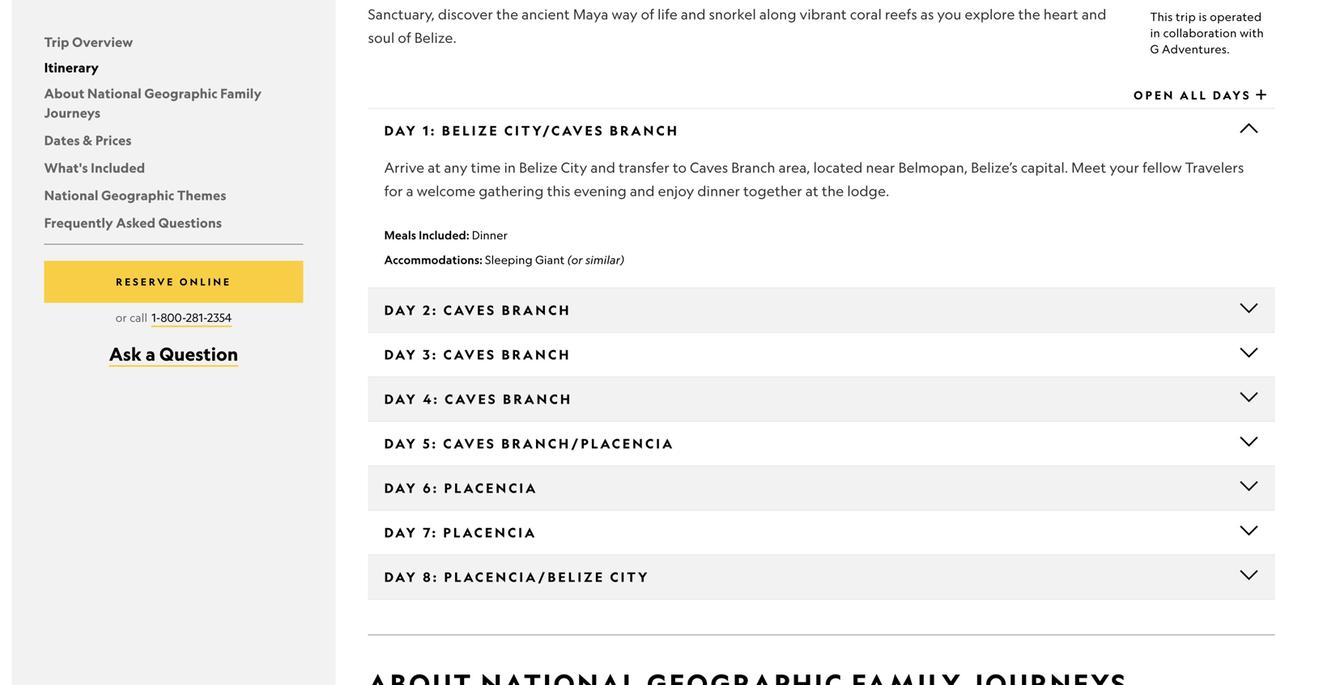 Task type: describe. For each thing, give the bounding box(es) containing it.
day 7: placencia
[[384, 525, 537, 541]]

city/caves
[[504, 122, 605, 139]]

6:
[[423, 480, 439, 497]]

arrive at any time in belize city and transfer to caves branch area, located near belmopan, belize's capital. meet your fellow travelers for a welcome gathering this evening and enjoy dinner together at the lodge.
[[384, 159, 1244, 200]]

view itinerary info image for branch/placencia
[[1240, 432, 1259, 451]]

2354
[[207, 311, 232, 325]]

journeys
[[44, 104, 100, 121]]

placencia/belize
[[444, 569, 605, 586]]

evening
[[574, 183, 627, 200]]

caves for day 5: caves branch/placencia
[[443, 436, 496, 452]]

ask a question
[[109, 343, 238, 366]]

1 horizontal spatial at
[[806, 183, 819, 200]]

branch/placencia
[[501, 436, 675, 452]]

about national geographic family journeys
[[44, 85, 262, 121]]

1 vertical spatial and
[[630, 183, 655, 200]]

281-
[[186, 311, 207, 325]]

branch for day 2: caves branch
[[502, 302, 571, 319]]

sleeping
[[485, 253, 533, 267]]

in for collaboration
[[1150, 26, 1161, 40]]

day 8: placencia/belize city
[[384, 569, 650, 586]]

2:
[[423, 302, 438, 319]]

travelers
[[1185, 159, 1244, 176]]

lodge.
[[847, 183, 890, 200]]

day for day 5:
[[384, 436, 418, 452]]

trip overview
[[44, 34, 133, 50]]

1-
[[151, 311, 161, 325]]

itinerary link
[[44, 59, 99, 76]]

in for belize
[[504, 159, 516, 176]]

meals
[[384, 228, 416, 243]]

arrive
[[384, 159, 425, 176]]

included:
[[419, 228, 469, 243]]

asked
[[116, 215, 156, 231]]

together
[[743, 183, 802, 200]]

welcome
[[417, 183, 476, 200]]

open
[[1134, 88, 1175, 103]]

view itinerary info image for day 7: placencia
[[1240, 521, 1259, 541]]

with
[[1240, 26, 1264, 40]]

frequently asked questions
[[44, 215, 222, 231]]

4:
[[423, 391, 440, 408]]

your
[[1110, 159, 1139, 176]]

view itinerary info image for day 2: caves branch
[[1240, 298, 1259, 318]]

a inside button
[[146, 343, 156, 366]]

or call 1-800-281-2354
[[115, 311, 232, 325]]

near
[[866, 159, 895, 176]]

3:
[[423, 347, 438, 363]]

geographic inside about national geographic family journeys
[[144, 85, 218, 102]]

about national geographic family journeys link
[[44, 85, 262, 121]]

day for day 6:
[[384, 480, 418, 497]]

ask
[[109, 343, 142, 366]]

reserve online
[[116, 276, 232, 288]]

day for day 1:
[[384, 122, 418, 139]]

a inside arrive at any time in belize city and transfer to caves branch area, located near belmopan, belize's capital. meet your fellow travelers for a welcome gathering this evening and enjoy dinner together at the lodge.
[[406, 183, 414, 200]]

meals included: dinner
[[384, 228, 508, 243]]

caves for day 2: caves branch
[[443, 302, 497, 319]]

1:
[[423, 122, 437, 139]]

included
[[91, 159, 145, 176]]

dates & prices link
[[44, 132, 132, 149]]

day 3: caves branch
[[384, 347, 571, 363]]

prices
[[95, 132, 132, 149]]

day 4: caves branch
[[384, 391, 573, 408]]

located
[[814, 159, 863, 176]]

the
[[822, 183, 844, 200]]

what's included link
[[44, 159, 145, 176]]

gathering
[[479, 183, 544, 200]]

placencia for day 6: placencia
[[444, 480, 538, 497]]

0 vertical spatial at
[[428, 159, 441, 176]]

transfer
[[619, 159, 670, 176]]

dinner
[[698, 183, 740, 200]]

itinerary
[[44, 59, 99, 76]]

800-
[[161, 311, 186, 325]]

view itinerary info image for branch
[[1240, 388, 1259, 407]]

dates & prices
[[44, 132, 132, 149]]

what's included
[[44, 159, 145, 176]]

frequently
[[44, 215, 113, 231]]

questions
[[158, 215, 222, 231]]

day for day 4:
[[384, 391, 418, 408]]

1-800-281-2354 link
[[151, 310, 232, 328]]

meet
[[1072, 159, 1107, 176]]

accommodations: sleeping giant (or similar)
[[384, 253, 624, 267]]

this
[[1150, 10, 1173, 23]]

area,
[[779, 159, 810, 176]]

&
[[83, 132, 93, 149]]

adventures.
[[1162, 42, 1230, 56]]

overview
[[72, 34, 133, 50]]



Task type: vqa. For each thing, say whether or not it's contained in the screenshot.
world
no



Task type: locate. For each thing, give the bounding box(es) containing it.
day for day 2:
[[384, 302, 418, 319]]

plus icon image
[[1256, 85, 1267, 104]]

belize up the this
[[519, 159, 558, 176]]

operated
[[1210, 10, 1262, 23]]

time
[[471, 159, 501, 176]]

fellow
[[1143, 159, 1182, 176]]

caves right 5:
[[443, 436, 496, 452]]

is
[[1199, 10, 1207, 23]]

in up g
[[1150, 26, 1161, 40]]

in inside arrive at any time in belize city and transfer to caves branch area, located near belmopan, belize's capital. meet your fellow travelers for a welcome gathering this evening and enjoy dinner together at the lodge.
[[504, 159, 516, 176]]

collaboration
[[1163, 26, 1237, 40]]

0 vertical spatial a
[[406, 183, 414, 200]]

1 vertical spatial city
[[610, 569, 650, 586]]

in up gathering
[[504, 159, 516, 176]]

day left 5:
[[384, 436, 418, 452]]

3 view itinerary info image from the top
[[1240, 477, 1259, 496]]

themes
[[177, 187, 226, 204]]

day for day 3:
[[384, 347, 418, 363]]

dates
[[44, 132, 80, 149]]

this
[[547, 183, 571, 200]]

6 day from the top
[[384, 480, 418, 497]]

day left 7:
[[384, 525, 418, 541]]

placencia for day 7: placencia
[[443, 525, 537, 541]]

geographic
[[144, 85, 218, 102], [101, 187, 174, 204]]

day 2: caves branch
[[384, 302, 571, 319]]

caves right 2:
[[443, 302, 497, 319]]

geographic up asked
[[101, 187, 174, 204]]

a
[[406, 183, 414, 200], [146, 343, 156, 366]]

trip
[[44, 34, 69, 50]]

city
[[561, 159, 587, 176], [610, 569, 650, 586]]

0 vertical spatial geographic
[[144, 85, 218, 102]]

caves inside arrive at any time in belize city and transfer to caves branch area, located near belmopan, belize's capital. meet your fellow travelers for a welcome gathering this evening and enjoy dinner together at the lodge.
[[690, 159, 728, 176]]

branch
[[610, 122, 679, 139], [731, 159, 776, 176], [502, 302, 571, 319], [502, 347, 571, 363], [503, 391, 573, 408]]

national geographic themes link
[[44, 187, 226, 204]]

0 horizontal spatial belize
[[442, 122, 499, 139]]

belize up "any"
[[442, 122, 499, 139]]

enjoy
[[658, 183, 694, 200]]

day left 4:
[[384, 391, 418, 408]]

any
[[444, 159, 468, 176]]

all
[[1180, 88, 1208, 103]]

7 day from the top
[[384, 525, 418, 541]]

trip overview link
[[44, 34, 133, 50]]

caves up dinner at the right of page
[[690, 159, 728, 176]]

day left 1:
[[384, 122, 418, 139]]

2 day from the top
[[384, 302, 418, 319]]

0 horizontal spatial city
[[561, 159, 587, 176]]

placencia up day 8: placencia/belize city
[[443, 525, 537, 541]]

at left the
[[806, 183, 819, 200]]

view itinerary info image for day 3: caves branch
[[1240, 343, 1259, 362]]

0 horizontal spatial at
[[428, 159, 441, 176]]

about
[[44, 85, 85, 102]]

1 vertical spatial at
[[806, 183, 819, 200]]

national
[[87, 85, 142, 102], [44, 187, 98, 204]]

city inside arrive at any time in belize city and transfer to caves branch area, located near belmopan, belize's capital. meet your fellow travelers for a welcome gathering this evening and enjoy dinner together at the lodge.
[[561, 159, 587, 176]]

g
[[1150, 42, 1159, 56]]

view itinerary info image for city
[[1240, 566, 1259, 585]]

day left 2:
[[384, 302, 418, 319]]

1 vertical spatial a
[[146, 343, 156, 366]]

1 day from the top
[[384, 122, 418, 139]]

frequently asked questions link
[[44, 215, 222, 231]]

0 vertical spatial placencia
[[444, 480, 538, 497]]

belmopan,
[[898, 159, 968, 176]]

3 view itinerary info image from the top
[[1240, 521, 1259, 541]]

in inside this trip is operated in collaboration with g adventures.
[[1150, 26, 1161, 40]]

placencia
[[444, 480, 538, 497], [443, 525, 537, 541]]

day left the 3:
[[384, 347, 418, 363]]

4 view itinerary info image from the top
[[1240, 566, 1259, 585]]

day for day 7:
[[384, 525, 418, 541]]

8:
[[423, 569, 439, 586]]

giant
[[535, 253, 565, 267]]

5:
[[423, 436, 438, 452]]

ask a question button
[[109, 343, 238, 367]]

belize's
[[971, 159, 1018, 176]]

1 horizontal spatial and
[[630, 183, 655, 200]]

reserve online link
[[44, 261, 303, 303]]

1 vertical spatial placencia
[[443, 525, 537, 541]]

0 horizontal spatial and
[[591, 159, 615, 176]]

online
[[179, 276, 232, 288]]

5 day from the top
[[384, 436, 418, 452]]

national inside about national geographic family journeys
[[87, 85, 142, 102]]

caves right the 3:
[[443, 347, 496, 363]]

view itinerary info image
[[1240, 298, 1259, 318], [1240, 343, 1259, 362], [1240, 521, 1259, 541]]

placencia up day 7: placencia
[[444, 480, 538, 497]]

branch down giant
[[502, 302, 571, 319]]

geographic left family
[[144, 85, 218, 102]]

0 vertical spatial belize
[[442, 122, 499, 139]]

0 vertical spatial in
[[1150, 26, 1161, 40]]

belize inside arrive at any time in belize city and transfer to caves branch area, located near belmopan, belize's capital. meet your fellow travelers for a welcome gathering this evening and enjoy dinner together at the lodge.
[[519, 159, 558, 176]]

day 5: caves branch/placencia
[[384, 436, 675, 452]]

for
[[384, 183, 403, 200]]

0 horizontal spatial a
[[146, 343, 156, 366]]

branch up day 5: caves branch/placencia
[[503, 391, 573, 408]]

caves for day 3: caves branch
[[443, 347, 496, 363]]

in
[[1150, 26, 1161, 40], [504, 159, 516, 176]]

capital.
[[1021, 159, 1068, 176]]

0 vertical spatial city
[[561, 159, 587, 176]]

days
[[1213, 88, 1252, 103]]

family
[[220, 85, 262, 102]]

view itinerary info image
[[1240, 388, 1259, 407], [1240, 432, 1259, 451], [1240, 477, 1259, 496], [1240, 566, 1259, 585]]

1 view itinerary info image from the top
[[1240, 298, 1259, 318]]

1 vertical spatial in
[[504, 159, 516, 176]]

4 day from the top
[[384, 391, 418, 408]]

day 6: placencia
[[384, 480, 538, 497]]

open all days
[[1134, 88, 1252, 103]]

1 view itinerary info image from the top
[[1240, 388, 1259, 407]]

what's
[[44, 159, 88, 176]]

8 day from the top
[[384, 569, 418, 586]]

1 vertical spatial geographic
[[101, 187, 174, 204]]

call
[[130, 311, 147, 325]]

1 horizontal spatial belize
[[519, 159, 558, 176]]

to
[[673, 159, 687, 176]]

hide itinerary info image
[[1240, 119, 1259, 138]]

1 horizontal spatial city
[[610, 569, 650, 586]]

question
[[159, 343, 238, 366]]

accommodations:
[[384, 253, 483, 267]]

day for day 8:
[[384, 569, 418, 586]]

a right for
[[406, 183, 414, 200]]

caves right 4:
[[445, 391, 498, 408]]

day left '6:'
[[384, 480, 418, 497]]

1 vertical spatial national
[[44, 187, 98, 204]]

(or
[[568, 253, 583, 267]]

at
[[428, 159, 441, 176], [806, 183, 819, 200]]

1 vertical spatial belize
[[519, 159, 558, 176]]

0 vertical spatial and
[[591, 159, 615, 176]]

and down 'transfer'
[[630, 183, 655, 200]]

0 vertical spatial national
[[87, 85, 142, 102]]

branch for day 4: caves branch
[[503, 391, 573, 408]]

and up evening
[[591, 159, 615, 176]]

branch up together
[[731, 159, 776, 176]]

reserve
[[116, 276, 175, 288]]

or
[[115, 311, 127, 325]]

2 view itinerary info image from the top
[[1240, 432, 1259, 451]]

caves
[[690, 159, 728, 176], [443, 302, 497, 319], [443, 347, 496, 363], [445, 391, 498, 408], [443, 436, 496, 452]]

branch inside arrive at any time in belize city and transfer to caves branch area, located near belmopan, belize's capital. meet your fellow travelers for a welcome gathering this evening and enjoy dinner together at the lodge.
[[731, 159, 776, 176]]

3 day from the top
[[384, 347, 418, 363]]

a right ask
[[146, 343, 156, 366]]

2 vertical spatial view itinerary info image
[[1240, 521, 1259, 541]]

trip
[[1176, 10, 1196, 23]]

1 horizontal spatial a
[[406, 183, 414, 200]]

branch for day 3: caves branch
[[502, 347, 571, 363]]

7:
[[423, 525, 438, 541]]

caves for day 4: caves branch
[[445, 391, 498, 408]]

branch up 'transfer'
[[610, 122, 679, 139]]

0 horizontal spatial in
[[504, 159, 516, 176]]

2 view itinerary info image from the top
[[1240, 343, 1259, 362]]

day
[[384, 122, 418, 139], [384, 302, 418, 319], [384, 347, 418, 363], [384, 391, 418, 408], [384, 436, 418, 452], [384, 480, 418, 497], [384, 525, 418, 541], [384, 569, 418, 586]]

dinner
[[472, 228, 508, 242]]

branch up 'day 4: caves branch'
[[502, 347, 571, 363]]

national geographic themes
[[44, 187, 226, 204]]

at left "any"
[[428, 159, 441, 176]]

and
[[591, 159, 615, 176], [630, 183, 655, 200]]

day left 8:
[[384, 569, 418, 586]]

0 vertical spatial view itinerary info image
[[1240, 298, 1259, 318]]

1 horizontal spatial in
[[1150, 26, 1161, 40]]

national up journeys
[[87, 85, 142, 102]]

similar)
[[586, 253, 624, 267]]

national down what's
[[44, 187, 98, 204]]

day 1: belize city/caves branch
[[384, 122, 679, 139]]

1 vertical spatial view itinerary info image
[[1240, 343, 1259, 362]]

this trip is operated in collaboration with g adventures.
[[1150, 10, 1264, 56]]



